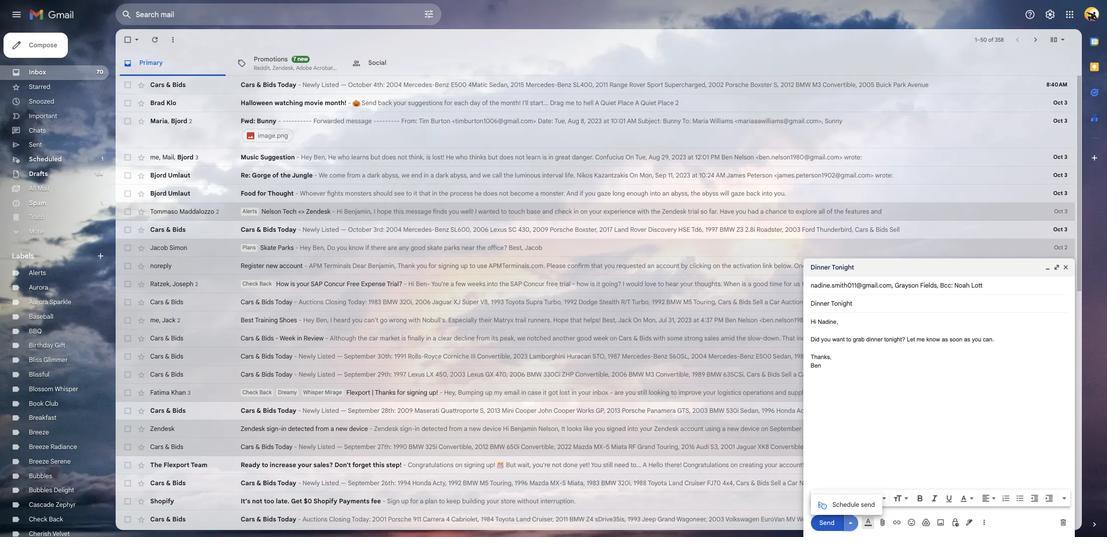 Task type: describe. For each thing, give the bounding box(es) containing it.
trash
[[32, 237, 50, 246]]

1 device from the left
[[388, 472, 409, 481]]

2006 right 470,
[[566, 412, 584, 421]]

can
[[963, 291, 975, 300]]

take
[[905, 512, 920, 521]]

mercedes- up any in the bottom left of the page
[[448, 251, 483, 260]]

1 vertical spatial 2009
[[442, 452, 459, 461]]

0 vertical spatial touring,
[[771, 331, 796, 340]]

15 row from the top
[[129, 406, 1107, 426]]

0 vertical spatial rover
[[699, 90, 717, 99]]

ben, for i
[[351, 351, 365, 360]]

1 month! from the left
[[361, 110, 385, 119]]

benjamin, for thank
[[409, 291, 440, 300]]

improve
[[754, 432, 780, 441]]

row containing brad klo
[[129, 105, 1107, 125]]

0 horizontal spatial back
[[420, 110, 436, 119]]

r/t
[[690, 331, 701, 340]]

14 row from the top
[[129, 386, 1107, 406]]

fwd:
[[267, 130, 284, 139]]

with inside tommaso maddalozzo row
[[708, 231, 722, 240]]

lexus for 450,
[[519, 412, 538, 421]]

1 horizontal spatial auctions
[[868, 331, 896, 340]]

cars & bids for cars & bids today - newly listed — september 27th: 1990 bmw 325i convertible, 2012 bmw 650i convertible, 2022 mazda mx-5 miata rf grand touring, 2016 audi s3, 2001 jaguar xk8 convertible, 2019 maserati levante s gransport
[[167, 492, 204, 501]]

using
[[784, 472, 801, 481]]

1988
[[998, 392, 1013, 401]]

2 he from the left
[[496, 170, 504, 179]]

confirm
[[631, 291, 655, 300]]

1 horizontal spatial back
[[829, 211, 845, 220]]

you right the did
[[913, 373, 923, 380]]

Search mail text field
[[151, 11, 442, 21]]

2006 down 1987
[[680, 412, 697, 421]]

0 horizontal spatial sedan,
[[544, 90, 566, 99]]

Subject field
[[901, 332, 1107, 342]]

convertible, down sto, on the bottom right
[[639, 412, 678, 421]]

hey for shoes
[[337, 351, 349, 360]]

all
[[910, 231, 917, 240]]

2 but from the left
[[542, 170, 553, 179]]

runners.
[[587, 351, 613, 360]]

tonight
[[924, 293, 949, 301]]

today for newly listed — october 3rd: 2004 mercedes-benz sl600, 2006 lexus sc 430, 2009 porsche boxster, 2017 land rover discovery hse td6, 1997 bmw z3 2.8i roadster, 2003 ford thunderbird, cars & bids sell
[[308, 251, 329, 260]]

into right enough
[[722, 211, 734, 220]]

1 horizontal spatial 2013
[[675, 452, 689, 461]]

1 inside main content
[[1083, 41, 1086, 48]]

1986
[[883, 392, 897, 401]]

- inside tommaso maddalozzo row
[[369, 231, 372, 240]]

0 horizontal spatial abyss,
[[424, 191, 444, 200]]

your right how
[[330, 311, 344, 320]]

breeze for breeze link
[[32, 476, 54, 485]]

great
[[617, 170, 634, 179]]

zendesk down "panamera"
[[727, 472, 754, 481]]

1 vertical spatial tue,
[[706, 170, 719, 179]]

0 horizontal spatial it
[[460, 211, 464, 220]]

1 horizontal spatial dodge
[[937, 372, 958, 381]]

0 vertical spatial ben,
[[349, 170, 363, 179]]

2 vertical spatial signing
[[516, 512, 539, 521]]

newly for newly listed — september 30th: 1991 rolls-royce corniche iii convertible, 2023 lamborghini huracan sto, 1987 mercedes-benz 560sl, 2004 mercedes-benz e500 sedan, 1986 chevrolet c30 custom deluxe, 1988
[[332, 392, 351, 401]]

a right 'take'
[[922, 512, 926, 521]]

2 looking from the left
[[1009, 432, 1032, 441]]

1 detected from the left
[[320, 472, 349, 481]]

1 vertical spatial car
[[887, 412, 898, 421]]

main content containing me
[[129, 32, 1107, 537]]

2002
[[787, 90, 804, 99]]

1 vertical spatial sell
[[836, 331, 848, 340]]

i right well!
[[528, 231, 530, 240]]

bbq
[[32, 364, 47, 373]]

2 quiet from the left
[[712, 110, 729, 119]]

2 vertical spatial 2004
[[768, 392, 785, 401]]

12 row from the top
[[129, 346, 1107, 366]]

0 horizontal spatial know
[[388, 271, 404, 280]]

food
[[267, 211, 284, 220]]

message inside tommaso maddalozzo row
[[451, 231, 479, 240]]

0 horizontal spatial ready
[[267, 512, 289, 521]]

to left increase
[[291, 512, 298, 521]]

0 horizontal spatial maria
[[167, 130, 186, 139]]

trial?
[[430, 311, 447, 320]]

2 horizontal spatial porsche
[[806, 90, 832, 99]]

0 horizontal spatial porsche
[[611, 251, 637, 260]]

bcc:
[[1045, 313, 1059, 322]]

a down learns
[[402, 191, 406, 200]]

1 vertical spatial mon,
[[715, 351, 730, 360]]

2023 right '8,'
[[653, 130, 669, 139]]

— for newly listed — october 4th: 2004 mercedes-benz e500 4matic sedan, 2015 mercedes-benz sl400, 2011 range rover sport supercharged, 2002 porsche boxster s, 2012 bmw m3 convertible, 2005 buick park avenue
[[379, 90, 385, 99]]

to inside message body text field
[[941, 373, 946, 380]]

a right end at left top
[[478, 191, 482, 200]]

2011
[[662, 90, 676, 99]]

listed for newly listed — october 4th: 2004 mercedes-benz e500 4matic sedan, 2015 mercedes-benz sl400, 2011 range rover sport supercharged, 2002 porsche boxster s, 2012 bmw m3 convertible, 2005 buick park avenue
[[357, 90, 377, 99]]

thunderbird,
[[907, 251, 948, 260]]

breeze for breeze serene
[[32, 508, 54, 517]]

it
[[624, 472, 628, 481]]

mercedes- up start...
[[584, 90, 619, 99]]

to right love
[[731, 311, 738, 320]]

today for newly listed — september 27th: 1990 bmw 325i convertible, 2012 bmw 650i convertible, 2022 mazda mx-5 miata rf grand touring, 2016 audi s3, 2001 jaguar xk8 convertible, 2019 maserati levante s gransport
[[306, 492, 325, 501]]

plans
[[269, 272, 284, 279]]

1 dark from the left
[[408, 191, 422, 200]]

1 for scheduled
[[112, 173, 115, 180]]

today for newly listed — september 30th: 1991 rolls-royce corniche iii convertible, 2023 lamborghini huracan sto, 1987 mercedes-benz 560sl, 2004 mercedes-benz e500 sedan, 1986 chevrolet c30 custom deluxe, 1988
[[306, 392, 325, 401]]

cell inside row
[[267, 130, 1107, 160]]

2 sign- from the left
[[445, 472, 461, 481]]

your right improve
[[781, 432, 796, 441]]

listed for newly listed — october 3rd: 2004 mercedes-benz sl600, 2006 lexus sc 430, 2009 porsche boxster, 2017 land rover discovery hse td6, 1997 bmw z3 2.8i roadster, 2003 ford thunderbird, cars & bids sell
[[357, 251, 377, 260]]

1 horizontal spatial signing
[[487, 291, 510, 300]]

search mail image
[[132, 7, 150, 25]]

— up what
[[972, 412, 978, 421]]

benz up suggestions
[[483, 90, 499, 99]]

newly for newly listed — september 28th: 2009 maserati quattroporte s, 2013 mini cooper john cooper works gp, 2013 porsche panamera gts, 2003 bmw 530i sedan, 1996 honda acty street 4wd, 1992 chevrolet blazer 4x4
[[336, 452, 355, 461]]

hey for parks
[[333, 271, 346, 280]]

1 vertical spatial best,
[[669, 351, 685, 360]]

1 vertical spatial chevrolet
[[957, 452, 988, 461]]

1 vertical spatial on
[[700, 191, 709, 200]]

to...
[[701, 512, 713, 521]]

11,
[[742, 191, 749, 200]]

and left supply
[[862, 432, 874, 441]]

sc
[[565, 251, 574, 260]]

0 horizontal spatial lexus
[[453, 412, 472, 421]]

1993
[[546, 331, 560, 340]]

the up discovery
[[723, 231, 734, 240]]

bmw right the 1989 on the right bottom
[[785, 412, 802, 421]]

2 who from the left
[[506, 170, 520, 179]]

2 time from the left
[[1010, 311, 1024, 320]]

bmw left 325i
[[454, 492, 471, 501]]

your right hear
[[756, 311, 770, 320]]

you up going?
[[672, 291, 683, 300]]

560sl,
[[744, 392, 766, 401]]

to left the hell at the right of the page
[[640, 110, 647, 119]]

1 horizontal spatial 1992
[[724, 331, 739, 340]]

your up from:
[[437, 110, 452, 119]]

its
[[546, 372, 554, 381]]

bubbles
[[32, 524, 58, 533]]

aurora link
[[32, 315, 54, 324]]

1 horizontal spatial sell
[[868, 412, 880, 421]]

bjord down maria , bjord 2 in the top left of the page
[[197, 170, 215, 179]]

1 horizontal spatial 2003
[[770, 452, 786, 461]]

rf
[[699, 492, 707, 501]]

row containing noreply
[[129, 286, 1107, 306]]

and right base
[[602, 231, 615, 240]]

2 down supercharged,
[[750, 110, 754, 119]]

bjord umlaut for food for thought
[[167, 211, 211, 220]]

1 vertical spatial pm
[[794, 351, 804, 360]]

your down xk8
[[850, 512, 864, 521]]

bmw left 530i on the bottom right
[[788, 452, 805, 461]]

0 vertical spatial chevrolet
[[899, 392, 930, 401]]

all mail
[[32, 205, 55, 214]]

listed for newly listed — september 27th: 1990 bmw 325i convertible, 2012 bmw 650i convertible, 2022 mazda mx-5 miata rf grand touring, 2016 audi s3, 2001 jaguar xk8 convertible, 2019 maserati levante s gransport
[[353, 492, 372, 501]]

check
[[616, 231, 636, 240]]

i left heard
[[367, 351, 369, 360]]

1 horizontal spatial m3
[[903, 90, 913, 99]]

1 vertical spatial s,
[[533, 452, 539, 461]]

1 horizontal spatial an
[[736, 211, 744, 220]]

zendesk up hse
[[736, 231, 763, 240]]

cars & bids for cars & bids today - newly listed — september 30th: 1991 rolls-royce corniche iii convertible, 2023 lamborghini huracan sto, 1987 mercedes-benz 560sl, 2004 mercedes-benz e500 sedan, 1986 chevrolet c30 custom deluxe, 1988
[[167, 392, 204, 401]]

williams
[[789, 130, 815, 139]]

2 place from the left
[[731, 110, 749, 119]]

into right weeks
[[541, 311, 553, 320]]

cars & bids for cars & bids - week in review - although the car market is finally in a clear decline from its peak, we notched another good week on cars & bids with some strong sales amid the slow-down. that included a 2013 dodge viper gts
[[167, 372, 204, 381]]

dinner
[[901, 293, 923, 301]]

1 horizontal spatial 2009
[[592, 251, 609, 260]]

listed for newly listed — september 30th: 1991 rolls-royce corniche iii convertible, 2023 lamborghini huracan sto, 1987 mercedes-benz 560sl, 2004 mercedes-benz e500 sedan, 1986 chevrolet c30 custom deluxe, 1988
[[353, 392, 372, 401]]

— for newly listed — september 27th: 1990 bmw 325i convertible, 2012 bmw 650i convertible, 2022 mazda mx-5 miata rf grand touring, 2016 audi s3, 2001 jaguar xk8 convertible, 2019 maserati levante s gransport
[[374, 492, 381, 501]]

benz left sl400,
[[619, 90, 635, 99]]

2017
[[666, 251, 681, 260]]

470,
[[550, 412, 565, 421]]

of right day at top left
[[536, 110, 542, 119]]

1 horizontal spatial does
[[537, 211, 553, 220]]

october for 3rd:
[[387, 251, 413, 260]]

0 horizontal spatial this
[[414, 512, 427, 521]]

the right call
[[560, 191, 570, 200]]

2 bunny from the left
[[737, 130, 757, 139]]

at left 10:01
[[671, 130, 677, 139]]

cars & bids for cars & bids today - newly listed — october 4th: 2004 mercedes-benz e500 4matic sedan, 2015 mercedes-benz sl400, 2011 range rover sport supercharged, 2002 porsche boxster s, 2012 bmw m3 convertible, 2005 buick park avenue
[[167, 90, 206, 99]]

0 horizontal spatial maserati
[[461, 452, 488, 461]]

0 vertical spatial hey
[[335, 170, 347, 179]]

0 horizontal spatial 2003
[[500, 412, 517, 421]]

breakfast
[[32, 460, 63, 469]]

2 horizontal spatial account
[[756, 472, 782, 481]]

you right and
[[650, 211, 662, 220]]

2 horizontal spatial does
[[555, 170, 571, 179]]

0 vertical spatial wrote:
[[938, 170, 958, 179]]

1 sap from the left
[[345, 311, 358, 320]]

2023 down peak,
[[570, 392, 586, 401]]

today down nadine.smith011@gmail.com
[[923, 331, 942, 340]]

2 horizontal spatial it
[[663, 311, 667, 320]]

1 vertical spatial 2012
[[528, 492, 543, 501]]

new down 530i on the bottom right
[[808, 472, 821, 481]]

bmw left 'm5'
[[741, 331, 757, 340]]

on left creating
[[812, 512, 820, 521]]

peterson
[[830, 191, 859, 200]]

whisper inside "labels" navigation
[[61, 428, 87, 437]]

for right thanks on the bottom of the page
[[441, 432, 450, 441]]

1 vertical spatial rover
[[700, 251, 719, 260]]

2 inside maria , bjord 2
[[210, 131, 213, 138]]

a right when
[[831, 311, 835, 320]]

new inside tab
[[331, 62, 342, 69]]

cars & bids today - newly listed — september 27th: 1990 bmw 325i convertible, 2012 bmw 650i convertible, 2022 mazda mx-5 miata rf grand touring, 2016 audi s3, 2001 jaguar xk8 convertible, 2019 maserati levante s gransport
[[267, 492, 1009, 501]]

newly up chain?
[[900, 412, 919, 421]]

xj
[[504, 331, 512, 340]]

bmw left z3
[[800, 251, 817, 260]]

fights
[[363, 211, 382, 220]]

0 vertical spatial nelson
[[816, 170, 838, 179]]

cars & bids for cars & bids today - newly listed — september 29th: 1997 lexus lx 450, 2003 lexus gx 470, 2006 bmw 330ci zhp convertible, 2006 bmw m3 convertible, 1989 bmw 635csi, cars & bids sell a car newly listed auctions —
[[167, 412, 204, 421]]

row containing the flexport team
[[129, 507, 1107, 527]]

1 horizontal spatial a
[[706, 110, 710, 119]]

1 looking from the left
[[721, 432, 744, 441]]

birthday gift link
[[32, 380, 72, 389]]

2 horizontal spatial 1992
[[942, 452, 956, 461]]

for right food
[[286, 211, 296, 220]]

sent
[[32, 156, 47, 165]]

1 horizontal spatial good
[[641, 372, 658, 381]]

free
[[385, 311, 399, 320]]

2 horizontal spatial 2013
[[920, 372, 935, 381]]

a right using
[[802, 472, 806, 481]]

2 jacob from the left
[[583, 271, 603, 280]]

the left car
[[397, 372, 408, 381]]

miata
[[679, 492, 697, 501]]

mazda
[[637, 492, 658, 501]]

simon
[[188, 271, 208, 280]]

the left process
[[488, 211, 498, 220]]

hey,
[[494, 432, 507, 441]]

alerts nelson tech <> zendesk - hi benjamin, i hope this message finds you well! i wanted to touch base and check in on your experience with the zendesk trial so far. have you had a chance to explore all of the features and
[[269, 231, 980, 240]]

1 horizontal spatial still
[[708, 432, 719, 441]]

at left 11:10:
[[920, 472, 927, 481]]

1 vertical spatial an
[[719, 291, 727, 300]]

found
[[940, 432, 959, 441]]

the right the near
[[529, 271, 540, 280]]

mercedes- up suggestions
[[448, 90, 483, 99]]

september down honda
[[855, 472, 891, 481]]

gts,
[[753, 452, 768, 461]]

0 horizontal spatial jaguar
[[480, 331, 502, 340]]

1 horizontal spatial sales
[[1051, 512, 1067, 521]]

primary
[[155, 66, 181, 74]]

mercedes- down "amid"
[[787, 392, 822, 401]]

inbox
[[659, 432, 676, 441]]

the right all
[[927, 231, 938, 240]]

1 closing from the left
[[361, 331, 385, 340]]

0 horizontal spatial car
[[855, 331, 867, 340]]

this inside tommaso maddalozzo row
[[437, 231, 449, 240]]

2 turbo, from the left
[[702, 331, 723, 340]]

convertible, down its
[[530, 392, 569, 401]]

you right thank
[[463, 291, 475, 300]]

main menu image
[[12, 10, 24, 22]]

take a moment to connect your listing tool or sales
[[904, 512, 1067, 521]]

plans skate parks - hey ben, do you know if there are any good skate parks near the office? best, jacob
[[269, 271, 603, 280]]

0 vertical spatial are
[[431, 271, 441, 280]]

newly for newly listed — october 3rd: 2004 mercedes-benz sl600, 2006 lexus sc 430, 2009 porsche boxster, 2017 land rover discovery hse td6, 1997 bmw z3 2.8i roadster, 2003 ford thunderbird, cars & bids sell
[[336, 251, 355, 260]]

1 horizontal spatial hi
[[454, 311, 460, 320]]

bmw up flexport | thanks for signing up! - hey, bumping up my email in case it got lost in your inbox - are you still looking to improve your logistics operations and supply chain? if you found what you were looking for, just let me know and
[[699, 412, 715, 421]]

the left 'jungle'
[[312, 191, 323, 200]]

aug inside cell
[[631, 130, 644, 139]]

inbox link
[[32, 76, 51, 85]]

today for newly listed — october 4th: 2004 mercedes-benz e500 4matic sedan, 2015 mercedes-benz sl400, 2011 range rover sport supercharged, 2002 porsche boxster s, 2012 bmw m3 convertible, 2005 buick park avenue
[[308, 90, 329, 99]]

the up when
[[802, 291, 813, 300]]

row containing ratzek, joseph
[[129, 306, 1107, 326]]

1 vertical spatial wrote:
[[973, 191, 992, 200]]

umlaut for re:
[[187, 191, 211, 200]]

1 vertical spatial flexport
[[182, 512, 210, 521]]

connect
[[964, 512, 990, 521]]

2023 right 29,
[[747, 170, 763, 179]]

confucius
[[661, 170, 693, 179]]

scheduled
[[32, 173, 69, 181]]

from left its
[[529, 372, 544, 381]]

3 device from the left
[[823, 472, 844, 481]]

6 row from the top
[[129, 205, 1107, 225]]

back for check back
[[288, 432, 302, 440]]

another
[[614, 372, 639, 381]]

1 vertical spatial that
[[657, 291, 670, 300]]

september for newly listed — september 28th: 2009 maserati quattroporte s, 2013 mini cooper john cooper works gp, 2013 porsche panamera gts, 2003 bmw 530i sedan, 1996 honda acty street 4wd, 1992 chevrolet blazer 4x4
[[387, 452, 422, 461]]

you left well!
[[499, 231, 510, 240]]

please
[[608, 291, 629, 300]]

for left each
[[494, 110, 503, 119]]

movie
[[338, 110, 359, 119]]

compose
[[32, 46, 64, 54]]

not left think,
[[442, 170, 452, 179]]

into right signed
[[697, 472, 709, 481]]

hse
[[754, 251, 767, 260]]

to left improve
[[746, 432, 752, 441]]

what
[[961, 432, 976, 441]]

from:
[[446, 130, 464, 139]]

ratzek, joseph 2
[[167, 311, 220, 320]]

on right week
[[678, 372, 686, 381]]

2 cooper from the left
[[615, 452, 639, 461]]

1 horizontal spatial abyss,
[[500, 191, 520, 200]]

1 for spam
[[112, 221, 115, 229]]

1 vertical spatial touring,
[[730, 492, 755, 501]]

mail inside row
[[180, 170, 193, 179]]

0 vertical spatial good
[[456, 271, 473, 280]]

royce
[[471, 392, 491, 401]]

bliss
[[32, 396, 47, 405]]

a right become
[[595, 211, 599, 220]]

2 month! from the left
[[556, 110, 579, 119]]

0 vertical spatial sales
[[783, 372, 799, 381]]

zhp
[[625, 412, 638, 421]]

2 horizontal spatial good
[[837, 311, 853, 320]]

whisper inside row
[[337, 432, 360, 440]]

blazer
[[990, 452, 1010, 461]]

0 horizontal spatial tue,
[[616, 130, 630, 139]]

logistics
[[797, 432, 824, 441]]

trail
[[573, 351, 585, 360]]

to right moment
[[956, 512, 962, 521]]

sunny
[[917, 130, 936, 139]]

0 horizontal spatial auctions
[[332, 331, 360, 340]]

1 but from the left
[[412, 170, 423, 179]]

reddit,
[[282, 72, 301, 79]]

bumping
[[509, 432, 537, 441]]

— for newly listed — september 28th: 2009 maserati quattroporte s, 2013 mini cooper john cooper works gp, 2013 porsche panamera gts, 2003 bmw 530i sedan, 1996 honda acty street 4wd, 1992 chevrolet blazer 4x4
[[379, 452, 385, 461]]

, for jack
[[177, 351, 179, 360]]

tech
[[314, 231, 330, 240]]

v8,
[[534, 331, 544, 340]]

wanted
[[531, 231, 555, 240]]

check for check back
[[269, 432, 287, 440]]

training
[[283, 351, 309, 360]]

sedan, for panamera
[[823, 452, 845, 461]]

4 row from the top
[[129, 165, 1107, 185]]

1 vertical spatial e500
[[840, 392, 857, 401]]

1 turbo, from the left
[[605, 331, 625, 340]]

1 horizontal spatial flexport
[[385, 432, 411, 441]]

1 horizontal spatial up
[[539, 432, 547, 441]]

2 dark from the left
[[484, 191, 498, 200]]

3 inside fatima khan 3
[[208, 433, 212, 440]]

and right let
[[1099, 432, 1107, 441]]

september for newly listed — september 30th: 1991 rolls-royce corniche iii convertible, 2023 lamborghini huracan sto, 1987 mercedes-benz 560sl, 2004 mercedes-benz e500 sedan, 1986 chevrolet c30 custom deluxe, 1988
[[382, 392, 418, 401]]

had
[[831, 231, 843, 240]]

at left 12:01
[[764, 170, 771, 179]]

0 vertical spatial 2012
[[868, 90, 882, 99]]

labels navigation
[[0, 32, 129, 537]]

2 horizontal spatial a
[[714, 512, 719, 521]]

bjord down me , mail , bjord 3
[[167, 191, 185, 200]]

your left sales?
[[331, 512, 347, 521]]

trash link
[[32, 237, 50, 246]]

0 horizontal spatial m3
[[717, 412, 727, 421]]

1 sign- from the left
[[296, 472, 313, 481]]

1987
[[675, 392, 689, 401]]

explore
[[884, 231, 908, 240]]

cars & bids for cars & bids today - newly listed — september 28th: 2009 maserati quattroporte s, 2013 mini cooper john cooper works gp, 2013 porsche panamera gts, 2003 bmw 530i sedan, 1996 honda acty street 4wd, 1992 chevrolet blazer 4x4
[[167, 452, 206, 461]]

0 horizontal spatial account
[[310, 291, 336, 300]]

birthday
[[32, 380, 59, 389]]

2 vertical spatial on
[[704, 351, 713, 360]]

honda
[[863, 452, 884, 461]]

convertible, left 2005
[[914, 90, 953, 99]]

not left learn
[[572, 170, 583, 179]]

2 horizontal spatial sell
[[988, 251, 1000, 260]]

link
[[848, 291, 858, 300]]

2 horizontal spatial hi
[[559, 472, 565, 481]]

by
[[757, 291, 765, 300]]

1 horizontal spatial jaguar
[[818, 492, 840, 501]]

strong
[[760, 372, 781, 381]]

benz left 560sl,
[[726, 392, 742, 401]]

not left done
[[613, 512, 624, 521]]

grand
[[708, 492, 728, 501]]

at left 4:37
[[771, 351, 777, 360]]

requested
[[685, 291, 718, 300]]

halloween
[[267, 110, 303, 119]]

2 sap from the left
[[567, 311, 580, 320]]

glimmer
[[48, 396, 75, 405]]

1 vertical spatial <ben.nelson1980@gmail.com>
[[844, 351, 940, 360]]

to left touch
[[557, 231, 563, 240]]

i left 'would' on the right of the page
[[692, 311, 694, 320]]

october for 4th:
[[387, 90, 413, 99]]

1 time from the left
[[855, 311, 869, 320]]

0 horizontal spatial 1997
[[437, 412, 452, 421]]

from down the quattroporte at the bottom
[[499, 472, 514, 481]]



Task type: vqa. For each thing, say whether or not it's contained in the screenshot.
BIDS
yes



Task type: locate. For each thing, give the bounding box(es) containing it.
sap down apmterminals.com.
[[567, 311, 580, 320]]

0 horizontal spatial hi
[[374, 231, 381, 240]]

2 horizontal spatial know
[[1080, 432, 1097, 441]]

1 vertical spatial bjord umlaut
[[167, 211, 211, 220]]

auctions
[[332, 331, 360, 340], [868, 331, 896, 340], [942, 412, 970, 421]]

row containing fatima khan
[[129, 426, 1107, 446]]

0 horizontal spatial device
[[388, 472, 409, 481]]

month! up forwarded
[[361, 110, 385, 119]]

does up call
[[555, 170, 571, 179]]

, for mail
[[177, 170, 179, 179]]

— for newly listed — october 3rd: 2004 mercedes-benz sl600, 2006 lexus sc 430, 2009 porsche boxster, 2017 land rover discovery hse td6, 1997 bmw z3 2.8i roadster, 2003 ford thunderbird, cars & bids sell
[[379, 251, 385, 260]]

0 vertical spatial hi
[[374, 231, 381, 240]]

1 vertical spatial sedan,
[[859, 392, 881, 401]]

today for auctions closing today: 1983 bmw 320i, 2006 jaguar xj super v8, 1993 toyota supra turbo, 1992 dodge stealth r/t turbo, 1992 bmw m5 touring, cars & bids sell a car auctions closing today bids
[[306, 331, 325, 340]]

<timburton1006@gmail.com>
[[502, 130, 596, 139]]

image.png
[[287, 146, 320, 155]]

1 place from the left
[[687, 110, 704, 119]]

you right "if"
[[927, 432, 939, 441]]

message left finds
[[451, 231, 479, 240]]

2 row from the top
[[129, 105, 1107, 125]]

of right all
[[919, 231, 925, 240]]

labels heading
[[13, 280, 107, 290]]

16 row from the top
[[129, 426, 1107, 446]]

2009
[[592, 251, 609, 260], [442, 452, 459, 461]]

and
[[630, 211, 642, 220]]

1 vertical spatial up
[[539, 432, 547, 441]]

refresh image
[[167, 39, 177, 49]]

0 horizontal spatial 2012
[[528, 492, 543, 501]]

sto,
[[658, 392, 673, 401]]

go
[[422, 351, 431, 360]]

0 vertical spatial know
[[388, 271, 404, 280]]

2004 for 4th:
[[429, 90, 447, 99]]

5 row from the top
[[129, 185, 1107, 205]]

0 vertical spatial on
[[695, 170, 704, 179]]

mail
[[180, 170, 193, 179], [42, 205, 55, 214]]

2 right joseph
[[217, 312, 220, 319]]

register new account - apm terminals dear benjamin, thank you for signing up to use apmterminals.com. please confirm that you requested an account by clicking on the activation link below. once authenticated, you can
[[267, 291, 975, 300]]

september for newly listed — september 27th: 1990 bmw 325i convertible, 2012 bmw 650i convertible, 2022 mazda mx-5 miata rf grand touring, 2016 audi s3, 2001 jaguar xk8 convertible, 2019 maserati levante s gransport
[[382, 492, 418, 501]]

0 vertical spatial 2004
[[429, 90, 447, 99]]

2 gaze from the left
[[812, 211, 828, 220]]

2 cars & bids from the top
[[167, 251, 206, 260]]

2023 right '31,' at the bottom
[[753, 351, 769, 360]]

need
[[683, 512, 699, 521]]

authenticated,
[[901, 291, 948, 300]]

device
[[388, 472, 409, 481], [536, 472, 557, 481], [823, 472, 844, 481]]

13 row from the top
[[129, 366, 1107, 386]]

2022
[[619, 492, 635, 501]]

3 breeze from the top
[[32, 508, 54, 517]]

— for newly listed — september 29th: 1997 lexus lx 450, 2003 lexus gx 470, 2006 bmw 330ci zhp convertible, 2006 bmw m3 convertible, 1989 bmw 635csi, cars & bids sell a car newly listed auctions —
[[374, 412, 381, 421]]

congratulations down audi
[[759, 512, 810, 521]]

1 vertical spatial jaguar
[[818, 492, 840, 501]]

17 row from the top
[[129, 446, 1107, 467]]

0 horizontal spatial 3
[[208, 433, 212, 440]]

benjamin, inside tommaso maddalozzo row
[[382, 231, 414, 240]]

1 vertical spatial ready
[[267, 512, 289, 521]]

matryx
[[549, 351, 571, 360]]

decline
[[504, 372, 528, 381]]

0 vertical spatial signing
[[487, 291, 510, 300]]

2 congratulations from the left
[[759, 512, 810, 521]]

on up xk8
[[846, 472, 854, 481]]

check inside check back how is your sap concur free expense trial? - hi ben- you're a few weeks into the sap concur free trial - how is it going? i would love to hear your thoughts. when is a good time for us to connect? ready to buy? schedule time with me here:
[[269, 312, 287, 319]]

aurora for 'aurora' link
[[32, 315, 54, 324]]

650i
[[563, 492, 577, 501]]

use
[[530, 291, 541, 300]]

1 breeze from the top
[[32, 476, 54, 485]]

18 row from the top
[[129, 467, 1107, 487]]

11 row from the top
[[129, 326, 1107, 346]]

1 horizontal spatial jack
[[687, 351, 702, 360]]

today down week on the bottom of the page
[[306, 392, 325, 401]]

zendesk down check back
[[267, 472, 294, 481]]

— up mirage
[[374, 412, 381, 421]]

umlaut for food
[[187, 211, 211, 220]]

0 vertical spatial alerts
[[269, 231, 286, 239]]

1 vertical spatial am
[[796, 191, 806, 200]]

1 aurora from the top
[[32, 315, 54, 324]]

range
[[677, 90, 697, 99]]

lexus left gx
[[519, 412, 538, 421]]

0 horizontal spatial sign-
[[296, 472, 313, 481]]

2 breeze from the top
[[32, 492, 54, 501]]

0 vertical spatial 1997
[[784, 251, 798, 260]]

0 horizontal spatial quiet
[[667, 110, 685, 119]]

james
[[807, 191, 828, 200]]

turbo, down free
[[605, 331, 625, 340]]

2 check from the top
[[269, 432, 287, 440]]

0 horizontal spatial up
[[512, 291, 520, 300]]

benjamin, for i
[[382, 231, 414, 240]]

lexus for sl600,
[[545, 251, 563, 260]]

0 horizontal spatial 2013
[[541, 452, 556, 461]]

1 as from the left
[[1047, 373, 1054, 380]]

0 horizontal spatial chevrolet
[[899, 392, 930, 401]]

check
[[269, 312, 287, 319], [269, 432, 287, 440]]

abyss, up the should
[[424, 191, 444, 200]]

2 concur from the left
[[582, 311, 605, 320]]

1 gaze from the left
[[664, 211, 679, 220]]

detected down dreamy on the left of page
[[320, 472, 349, 481]]

0 horizontal spatial time
[[855, 311, 869, 320]]

benz down slow-
[[822, 392, 838, 401]]

your left listing
[[992, 512, 1006, 521]]

2 vertical spatial good
[[641, 372, 658, 381]]

inbox
[[32, 76, 51, 85]]

primary tab
[[129, 56, 255, 84]]

october left 3rd:
[[387, 251, 413, 260]]

0 horizontal spatial up!
[[477, 432, 487, 441]]

on right confucius
[[695, 170, 704, 179]]

hi
[[374, 231, 381, 240], [454, 311, 460, 320], [559, 472, 565, 481]]

ratzek,
[[167, 311, 190, 320]]

1 back from the top
[[288, 312, 302, 319]]

None checkbox
[[137, 39, 147, 49], [137, 130, 147, 140], [137, 170, 147, 180], [137, 270, 147, 281], [137, 291, 147, 301], [137, 311, 147, 321], [137, 331, 147, 341], [137, 391, 147, 401], [137, 431, 147, 441], [137, 452, 147, 462], [137, 472, 147, 482], [137, 492, 147, 502], [137, 39, 147, 49], [137, 130, 147, 140], [137, 170, 147, 180], [137, 270, 147, 281], [137, 291, 147, 301], [137, 311, 147, 321], [137, 331, 147, 341], [137, 391, 147, 401], [137, 431, 147, 441], [137, 452, 147, 462], [137, 472, 147, 482], [137, 492, 147, 502]]

sedan, right 530i on the bottom right
[[823, 452, 845, 461]]

0 vertical spatial 2009
[[592, 251, 609, 260]]

discovery
[[720, 251, 752, 260]]

10 row from the top
[[129, 306, 1107, 326]]

2013 left "mini"
[[541, 452, 556, 461]]

8 cars & bids from the top
[[167, 492, 204, 501]]

, for bjord
[[186, 130, 188, 139]]

1 bunny from the left
[[285, 130, 307, 139]]

trial
[[765, 231, 777, 240], [622, 311, 634, 320]]

row up monster.
[[129, 185, 1107, 205]]

1 horizontal spatial 1997
[[784, 251, 798, 260]]

row containing maria
[[129, 125, 1107, 165]]

who left thinks
[[506, 170, 520, 179]]

0 horizontal spatial as
[[1047, 373, 1054, 380]]

each
[[505, 110, 520, 119]]

in inside tommaso maddalozzo row
[[637, 231, 643, 240]]

2 inside the tommaso maddalozzo 2
[[240, 232, 243, 239]]

<mariaaawilliams@gmail.com>,
[[816, 130, 915, 139]]

wait,
[[575, 512, 590, 521]]

park
[[993, 90, 1007, 99]]

, for grayson
[[991, 313, 993, 322]]

tab list
[[129, 56, 1107, 84]]

up left use
[[512, 291, 520, 300]]

2 bjord umlaut from the top
[[167, 211, 211, 220]]

<james.peterson1902@gmail.com>
[[860, 191, 971, 200]]

more image
[[187, 39, 197, 49]]

0 horizontal spatial signing
[[452, 432, 475, 441]]

back for check back how is your sap concur free expense trial? - hi ben- you're a few weeks into the sap concur free trial - how is it going? i would love to hear your thoughts. when is a good time for us to connect? ready to buy? schedule time with me here:
[[288, 312, 302, 319]]

blissful
[[32, 412, 55, 421]]

the
[[167, 512, 180, 521]]

1 concur from the left
[[360, 311, 384, 320]]

to right 'see'
[[451, 211, 458, 220]]

1 horizontal spatial porsche
[[691, 452, 717, 461]]

0 vertical spatial trial
[[765, 231, 777, 240]]

hi inside tommaso maddalozzo row
[[374, 231, 381, 240]]

1 row from the top
[[129, 84, 1107, 105]]

a inside tommaso maddalozzo row
[[845, 231, 849, 240]]

cell containing fwd: bunny
[[267, 130, 1107, 160]]

touch
[[565, 231, 583, 240]]

he
[[365, 170, 373, 179], [496, 170, 504, 179]]

send
[[402, 110, 418, 119]]

do
[[363, 271, 372, 280]]

6 cars & bids from the top
[[167, 412, 204, 421]]

a left clear
[[481, 372, 485, 381]]

mercedes-
[[448, 90, 483, 99], [584, 90, 619, 99], [448, 251, 483, 260], [691, 392, 726, 401], [787, 392, 822, 401]]

1 vertical spatial 3
[[208, 433, 212, 440]]

auctions up review
[[332, 331, 360, 340]]

signing down parks on the left bottom of the page
[[487, 291, 510, 300]]

we
[[446, 191, 455, 200], [536, 191, 545, 200], [575, 372, 584, 381]]

0 vertical spatial if
[[644, 211, 648, 220]]

sedan, for 560sl,
[[859, 392, 881, 401]]

viper
[[960, 372, 976, 381]]

2 horizontal spatial lexus
[[545, 251, 563, 260]]

0 horizontal spatial mail
[[42, 205, 55, 214]]

cars & bids for cars & bids today - auctions closing today: 1983 bmw 320i, 2006 jaguar xj super v8, 1993 toyota supra turbo, 1992 dodge stealth r/t turbo, 1992 bmw m5 touring, cars & bids sell a car auctions closing today bids
[[167, 331, 204, 340]]

with left the 'bcc:'
[[1026, 311, 1039, 320]]

works
[[641, 452, 660, 461]]

pm right 12:01
[[790, 170, 800, 179]]

9 row from the top
[[129, 286, 1107, 306]]

umlaut down me , mail , bjord 3
[[187, 191, 211, 200]]

1 congratulations from the left
[[453, 512, 504, 521]]

2 aurora from the top
[[32, 331, 54, 340]]

account left by
[[729, 291, 755, 300]]

watching
[[305, 110, 337, 119]]

social tab
[[383, 56, 510, 84]]

a down link
[[850, 331, 854, 340]]

your inside tommaso maddalozzo row
[[655, 231, 669, 240]]

although
[[367, 372, 396, 381]]

promotions, 7 new messages, tab
[[256, 56, 384, 84]]

to left buy?
[[953, 311, 959, 320]]

🎊 image
[[895, 513, 904, 521]]

bunny up image.png
[[285, 130, 307, 139]]

me inside text field
[[1019, 373, 1028, 380]]

thoughts.
[[772, 311, 803, 320]]

row down drag
[[129, 125, 1107, 165]]

dinner tonight dialog
[[893, 287, 1107, 537]]

1 quiet from the left
[[667, 110, 685, 119]]

2006 right 320i,
[[461, 331, 479, 340]]

maria right to:
[[769, 130, 787, 139]]

5 cars & bids from the top
[[167, 392, 204, 401]]

new right 7
[[331, 62, 342, 69]]

weeks
[[519, 311, 539, 320]]

8 row from the top
[[129, 265, 1107, 286]]

of inside tommaso maddalozzo row
[[919, 231, 925, 240]]

newly up movie
[[336, 90, 355, 99]]

gift
[[61, 380, 72, 389]]

0 horizontal spatial but
[[412, 170, 423, 179]]

check back how is your sap concur free expense trial? - hi ben- you're a few weeks into the sap concur free trial - how is it going? i would love to hear your thoughts. when is a good time for us to connect? ready to buy? schedule time with me here:
[[269, 311, 1069, 320]]

on inside tommaso maddalozzo row
[[645, 231, 653, 240]]

1 horizontal spatial tue,
[[706, 170, 719, 179]]

0 horizontal spatial jack
[[180, 351, 195, 360]]

3 row from the top
[[129, 125, 1107, 165]]

0 vertical spatial <ben.nelson1980@gmail.com>
[[840, 170, 936, 179]]

month!
[[361, 110, 385, 119], [556, 110, 579, 119]]

know inside message body text field
[[1030, 373, 1045, 380]]

1 he from the left
[[365, 170, 373, 179]]

1 check from the top
[[269, 312, 287, 319]]

1 horizontal spatial bunny
[[737, 130, 757, 139]]

2 vertical spatial porsche
[[691, 452, 717, 461]]

0 vertical spatial sell
[[988, 251, 1000, 260]]

2 umlaut from the top
[[187, 211, 211, 220]]

jaguar left xk8
[[818, 492, 840, 501]]

up! left hey,
[[477, 432, 487, 441]]

2 closing from the left
[[898, 331, 921, 340]]

2 vertical spatial nelson
[[820, 351, 842, 360]]

your up grand
[[711, 472, 725, 481]]

sign- up 1990
[[445, 472, 461, 481]]

account
[[310, 291, 336, 300], [729, 291, 755, 300], [756, 472, 782, 481]]

bmw right 1983 on the bottom
[[425, 331, 442, 340]]

1 horizontal spatial closing
[[898, 331, 921, 340]]

few
[[506, 311, 518, 320]]

2 as from the left
[[1071, 373, 1078, 380]]

1 horizontal spatial s,
[[860, 90, 866, 99]]

chance
[[851, 231, 874, 240]]

for,
[[1033, 432, 1044, 441]]

jacob
[[167, 271, 187, 280], [583, 271, 603, 280]]

check left dreamy on the left of page
[[269, 432, 287, 440]]

mercedes- right 1987
[[691, 392, 726, 401]]

0 horizontal spatial message
[[384, 130, 413, 139]]

1 jacob from the left
[[167, 271, 187, 280]]

mail down maria , bjord 2 in the top left of the page
[[180, 170, 193, 179]]

september up forget
[[382, 492, 418, 501]]

1 vertical spatial if
[[406, 271, 410, 280]]

1 vertical spatial ben
[[806, 351, 818, 360]]

2004 for 3rd:
[[429, 251, 446, 260]]

row
[[129, 84, 1107, 105], [129, 105, 1107, 125], [129, 125, 1107, 165], [129, 165, 1107, 185], [129, 185, 1107, 205], [129, 205, 1107, 225], [129, 245, 1107, 265], [129, 265, 1107, 286], [129, 286, 1107, 306], [129, 306, 1107, 326], [129, 326, 1107, 346], [129, 346, 1107, 366], [129, 366, 1107, 386], [129, 386, 1107, 406], [129, 406, 1107, 426], [129, 426, 1107, 446], [129, 446, 1107, 467], [129, 467, 1107, 487], [129, 487, 1107, 507], [129, 507, 1107, 527], [129, 527, 1107, 537]]

newly for newly listed — september 29th: 1997 lexus lx 450, 2003 lexus gx 470, 2006 bmw 330ci zhp convertible, 2006 bmw m3 convertible, 1989 bmw 635csi, cars & bids sell a car newly listed auctions —
[[332, 412, 351, 421]]

2 vertical spatial 1
[[112, 221, 115, 229]]

1 vertical spatial good
[[837, 311, 853, 320]]

klo
[[185, 110, 196, 119]]

back left dreamy on the left of page
[[288, 432, 302, 440]]

stealth
[[666, 331, 688, 340]]

to left grab
[[941, 373, 946, 380]]

20 row from the top
[[129, 507, 1107, 527]]

listed up sales?
[[353, 492, 372, 501]]

1 horizontal spatial gaze
[[812, 211, 828, 220]]

tommaso
[[167, 231, 198, 239]]

tommaso maddalozzo row
[[129, 225, 1107, 245]]

27th:
[[419, 492, 435, 501]]

newly for newly listed — september 27th: 1990 bmw 325i convertible, 2012 bmw 650i convertible, 2022 mazda mx-5 miata rf grand touring, 2016 audi s3, 2001 jaguar xk8 convertible, 2019 maserati levante s gransport
[[332, 492, 351, 501]]

whisper
[[61, 428, 87, 437], [337, 432, 360, 440]]

2 october from the top
[[387, 251, 413, 260]]

2 down joseph
[[197, 352, 200, 360]]

1 vertical spatial benjamin,
[[409, 291, 440, 300]]

trial inside row
[[622, 311, 634, 320]]

we
[[354, 191, 364, 200]]

1 horizontal spatial maserati
[[913, 492, 941, 501]]

the
[[544, 110, 555, 119], [312, 191, 323, 200], [560, 191, 570, 200], [488, 211, 498, 220], [768, 211, 778, 220], [723, 231, 734, 240], [927, 231, 938, 240], [529, 271, 540, 280], [802, 291, 813, 300], [555, 311, 566, 320], [397, 372, 408, 381], [818, 372, 829, 381]]

with
[[708, 231, 722, 240], [1026, 311, 1039, 320], [454, 351, 467, 360], [726, 372, 739, 381]]

device up xk8
[[823, 472, 844, 481]]

bjord up tommaso
[[167, 211, 185, 220]]

None checkbox
[[137, 89, 147, 100], [137, 110, 147, 120], [137, 190, 147, 200], [137, 210, 147, 220], [137, 230, 147, 240], [137, 250, 147, 260], [137, 351, 147, 361], [137, 371, 147, 381], [137, 411, 147, 421], [137, 512, 147, 522], [137, 532, 147, 537], [137, 89, 147, 100], [137, 110, 147, 120], [137, 190, 147, 200], [137, 210, 147, 220], [137, 230, 147, 240], [137, 250, 147, 260], [137, 351, 147, 361], [137, 371, 147, 381], [137, 411, 147, 421], [137, 512, 147, 522], [137, 532, 147, 537]]

location:
[[947, 472, 976, 481]]

with down enough
[[708, 231, 722, 240]]

listed for newly listed — september 28th: 2009 maserati quattroporte s, 2013 mini cooper john cooper works gp, 2013 porsche panamera gts, 2003 bmw 530i sedan, 1996 honda acty street 4wd, 1992 chevrolet blazer 4x4
[[357, 452, 377, 461]]

4 cars & bids from the top
[[167, 372, 204, 381]]

baseball link
[[32, 347, 59, 356]]

21 row from the top
[[129, 527, 1107, 537]]

enough
[[696, 211, 720, 220]]

0 vertical spatial check
[[269, 312, 287, 319]]

my
[[549, 432, 559, 441]]

0 horizontal spatial best,
[[565, 271, 582, 280]]

0 horizontal spatial e500
[[501, 90, 518, 99]]

1 horizontal spatial maria
[[769, 130, 787, 139]]

1 vertical spatial 2003
[[500, 412, 517, 421]]

— for newly listed — september 30th: 1991 rolls-royce corniche iii convertible, 2023 lamborghini huracan sto, 1987 mercedes-benz 560sl, 2004 mercedes-benz e500 sedan, 1986 chevrolet c30 custom deluxe, 1988
[[374, 392, 381, 401]]

alerts inside "labels" navigation
[[32, 299, 51, 308]]

a left few
[[501, 311, 505, 320]]

aurora inside aurora sparkle link
[[32, 331, 54, 340]]

breeze link
[[32, 476, 54, 485]]

2 vertical spatial sedan,
[[823, 452, 845, 461]]

reddit, zendesk, adobe acrobat, yelp
[[282, 72, 384, 79]]

31,
[[743, 351, 751, 360]]

clicking
[[766, 291, 790, 300]]

1 horizontal spatial we
[[536, 191, 545, 200]]

1 vertical spatial message
[[451, 231, 479, 240]]

that
[[869, 372, 883, 381]]

1 vertical spatial know
[[1030, 373, 1045, 380]]

turbo, right r/t
[[702, 331, 723, 340]]

advanced search options image
[[467, 6, 487, 26]]

convertible, up - congratulations on signing up!
[[487, 492, 526, 501]]

bjord umlaut for re: gorge of the jungle
[[167, 191, 211, 200]]

book club
[[32, 444, 65, 453]]

september down car
[[382, 392, 418, 401]]

cars & bids for cars & bids today - newly listed — october 3rd: 2004 mercedes-benz sl600, 2006 lexus sc 430, 2009 porsche boxster, 2017 land rover discovery hse td6, 1997 bmw z3 2.8i roadster, 2003 ford thunderbird, cars & bids sell
[[167, 251, 206, 260]]

2 detected from the left
[[468, 472, 497, 481]]

that right 'hope'
[[634, 351, 647, 360]]

1 horizontal spatial ready
[[931, 311, 951, 320]]

None search field
[[129, 4, 491, 28]]

Message Body text field
[[901, 352, 1107, 537]]

1 horizontal spatial congratulations
[[759, 512, 810, 521]]

tue, right date:
[[616, 130, 630, 139]]

trial inside tommaso maddalozzo row
[[765, 231, 777, 240]]

main content
[[129, 32, 1107, 537]]

1 vertical spatial aurora
[[32, 331, 54, 340]]

1 horizontal spatial message
[[451, 231, 479, 240]]

check for check back how is your sap concur free expense trial? - hi ben- you're a few weeks into the sap concur free trial - how is it going? i would love to hear your thoughts. when is a good time for us to connect? ready to buy? schedule time with me here:
[[269, 312, 287, 319]]

life.
[[628, 191, 639, 200]]

2 horizontal spatial 2003
[[873, 251, 890, 260]]

bjord umlaut down me , mail , bjord 3
[[167, 191, 211, 200]]

1 cooper from the left
[[573, 452, 596, 461]]

your
[[437, 110, 452, 119], [655, 231, 669, 240], [330, 311, 344, 320], [756, 311, 770, 320], [643, 432, 657, 441], [781, 432, 796, 441], [711, 472, 725, 481], [331, 512, 347, 521], [850, 512, 864, 521], [992, 512, 1006, 521]]

ben, for do
[[347, 271, 362, 280]]

listed for newly listed — september 29th: 1997 lexus lx 450, 2003 lexus gx 470, 2006 bmw 330ci zhp convertible, 2006 bmw m3 convertible, 1989 bmw 635csi, cars & bids sell a car newly listed auctions —
[[353, 412, 372, 421]]

dark down lost!
[[484, 191, 498, 200]]

🎊 image
[[552, 513, 561, 521]]

alerts for alerts nelson tech <> zendesk - hi benjamin, i hope this message finds you well! i wanted to touch base and check in on your experience with the zendesk trial so far. have you had a chance to explore all of the features and
[[269, 231, 286, 239]]

— down although
[[374, 392, 381, 401]]

2003 right 450, at the bottom
[[500, 412, 517, 421]]

1 cars & bids from the top
[[167, 90, 206, 99]]

alerts for alerts
[[32, 299, 51, 308]]

2023 right 11,
[[751, 191, 767, 200]]

looks
[[630, 472, 647, 481]]

up left my
[[539, 432, 547, 441]]

chain?
[[898, 432, 919, 441]]

1 horizontal spatial time
[[1010, 311, 1024, 320]]

alerts inside alerts nelson tech <> zendesk - hi benjamin, i hope this message finds you well! i wanted to touch base and check in on your experience with the zendesk trial so far. have you had a chance to explore all of the features and
[[269, 231, 286, 239]]

1997 right 'td6,'
[[784, 251, 798, 260]]

2023 right 27, on the bottom of the page
[[903, 472, 919, 481]]

acty
[[885, 452, 900, 461]]

for down "skate"
[[476, 291, 485, 300]]

1 vertical spatial hey
[[333, 271, 346, 280]]

zendesk up 27th:
[[416, 472, 443, 481]]

0 horizontal spatial if
[[406, 271, 410, 280]]

0 vertical spatial 3
[[217, 171, 220, 179]]

1
[[1083, 41, 1086, 48], [112, 173, 115, 180], [112, 221, 115, 229]]

gmail image
[[32, 6, 87, 26]]

2 horizontal spatial we
[[575, 372, 584, 381]]

maserati left the quattroporte at the bottom
[[461, 452, 488, 461]]

2006 down wanted
[[526, 251, 543, 260]]

connect?
[[899, 311, 929, 320]]

nobull's.
[[469, 351, 496, 360]]

wrong
[[432, 351, 452, 360]]

united
[[1025, 472, 1045, 481]]

today for newly listed — september 28th: 2009 maserati quattroporte s, 2013 mini cooper john cooper works gp, 2013 porsche panamera gts, 2003 bmw 530i sedan, 1996 honda acty street 4wd, 1992 chevrolet blazer 4x4
[[308, 452, 329, 461]]

1 bjord umlaut from the top
[[167, 191, 211, 200]]

3 inside me , mail , bjord 3
[[217, 171, 220, 179]]

2 device from the left
[[536, 472, 557, 481]]

0 horizontal spatial a
[[661, 110, 666, 119]]

account down parks
[[310, 291, 336, 300]]

0 vertical spatial message
[[384, 130, 413, 139]]

cell
[[267, 130, 1107, 160]]

flexport left |
[[385, 432, 411, 441]]

27,
[[893, 472, 901, 481]]

3 cars & bids from the top
[[167, 331, 204, 340]]

2 inside ratzek, joseph 2
[[217, 312, 220, 319]]

2 back from the top
[[288, 432, 302, 440]]

social
[[409, 66, 429, 74]]

listed down c30
[[921, 412, 941, 421]]

more button
[[0, 249, 121, 265]]

quiet down 2011
[[667, 110, 685, 119]]

2 inside 'me , jack 2'
[[197, 352, 200, 360]]

jacob simon
[[167, 271, 208, 280]]

7 cars & bids from the top
[[167, 452, 206, 461]]

🎃 image
[[392, 111, 400, 119]]

0 horizontal spatial we
[[446, 191, 455, 200]]

me , mail , bjord 3
[[167, 170, 220, 179]]

breeze up bubbles
[[32, 508, 54, 517]]

1 umlaut from the top
[[187, 191, 211, 200]]

mon, left jul at the bottom right of page
[[715, 351, 730, 360]]

sap down apm
[[345, 311, 358, 320]]

row containing jacob simon
[[129, 265, 1107, 286]]

mirage
[[361, 432, 380, 440]]

am right 10:24 at the right
[[796, 191, 806, 200]]

at left 10:24 at the right
[[769, 191, 775, 200]]

0 vertical spatial mon,
[[711, 191, 727, 200]]

compose button
[[4, 36, 76, 64]]

19 row from the top
[[129, 487, 1107, 507]]

newly for newly listed — october 4th: 2004 mercedes-benz e500 4matic sedan, 2015 mercedes-benz sl400, 2011 range rover sport supercharged, 2002 porsche boxster s, 2012 bmw m3 convertible, 2005 buick park avenue
[[336, 90, 355, 99]]

row containing zendesk
[[129, 467, 1107, 487]]

today up parks
[[308, 251, 329, 260]]

0 vertical spatial benjamin,
[[382, 231, 414, 240]]

1 horizontal spatial whisper
[[337, 432, 360, 440]]

long
[[681, 211, 694, 220]]

breeze inside 'link'
[[32, 508, 54, 517]]

aurora for aurora sparkle
[[32, 331, 54, 340]]

tim
[[466, 130, 477, 139]]

down.
[[848, 372, 868, 381]]

tab list containing primary
[[129, 56, 1107, 84]]

1 october from the top
[[387, 90, 413, 99]]

breeze for breeze radiance
[[32, 492, 54, 501]]

1 horizontal spatial as
[[1071, 373, 1078, 380]]

2004 up the 1989 on the right bottom
[[768, 392, 785, 401]]

530i
[[807, 452, 821, 461]]

back inside check back how is your sap concur free expense trial? - hi ben- you're a few weeks into the sap concur free trial - how is it going? i would love to hear your thoughts. when is a good time for us to connect? ready to buy? schedule time with me here:
[[288, 312, 302, 319]]

0 vertical spatial dodge
[[643, 331, 664, 340]]

0 vertical spatial this
[[437, 231, 449, 240]]

today for newly listed — september 29th: 1997 lexus lx 450, 2003 lexus gx 470, 2006 bmw 330ci zhp convertible, 2006 bmw m3 convertible, 1989 bmw 635csi, cars & bids sell a car newly listed auctions —
[[306, 412, 325, 421]]

&
[[185, 90, 190, 99], [285, 90, 290, 99], [185, 251, 190, 260], [285, 251, 290, 260], [967, 251, 971, 260], [183, 331, 188, 340], [284, 331, 289, 340], [814, 331, 819, 340], [183, 372, 188, 381], [284, 372, 289, 381], [704, 372, 709, 381], [183, 392, 188, 401], [284, 392, 289, 401], [183, 412, 188, 421], [284, 412, 289, 421], [846, 412, 851, 421], [185, 452, 190, 461], [285, 452, 290, 461], [183, 492, 188, 501], [284, 492, 289, 501]]

ben up james
[[802, 170, 814, 179]]

skate
[[289, 271, 307, 280]]

september for newly listed — september 29th: 1997 lexus lx 450, 2003 lexus gx 470, 2006 bmw 330ci zhp convertible, 2006 bmw m3 convertible, 1989 bmw 635csi, cars & bids sell a car newly listed auctions —
[[382, 412, 418, 421]]

today up dreamy on the left of page
[[306, 412, 325, 421]]

1 who from the left
[[375, 170, 389, 179]]

fatima khan 3
[[167, 432, 212, 441]]

mail inside "labels" navigation
[[42, 205, 55, 214]]

1 horizontal spatial trial
[[765, 231, 777, 240]]

nelson inside tommaso maddalozzo row
[[291, 231, 313, 240]]

0 horizontal spatial cooper
[[573, 452, 596, 461]]

7 row from the top
[[129, 245, 1107, 265]]



